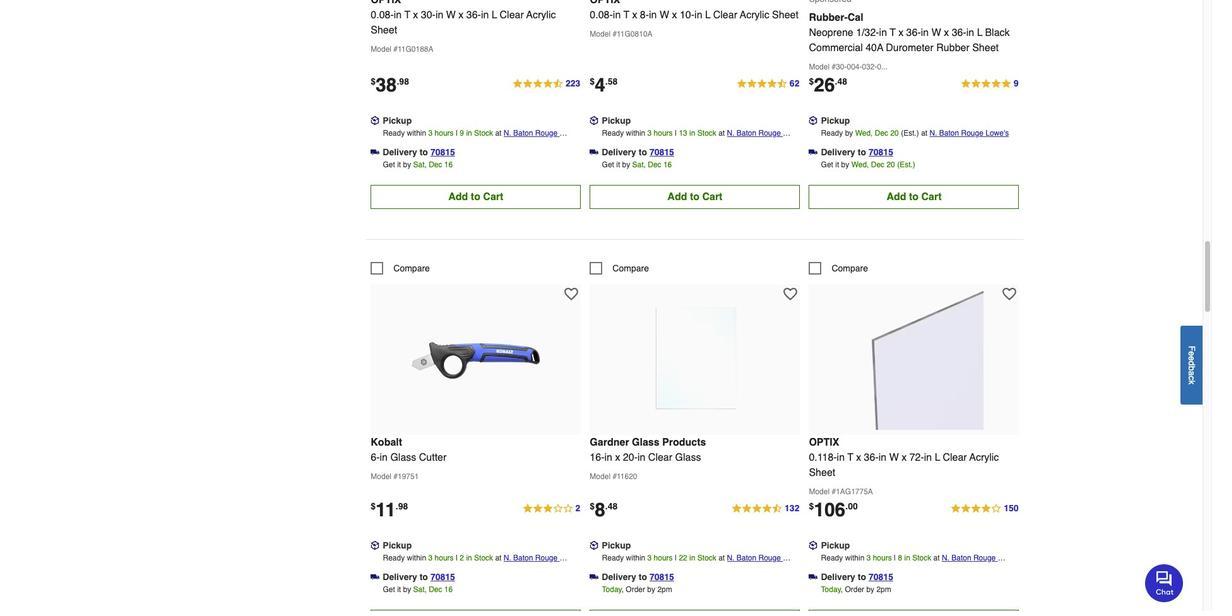 Task type: vqa. For each thing, say whether or not it's contained in the screenshot.


Task type: describe. For each thing, give the bounding box(es) containing it.
9 button
[[961, 76, 1020, 91]]

c
[[1188, 376, 1198, 380]]

hours for 9
[[435, 129, 454, 137]]

truck filled image for ready within 3 hours | 2 in stock at n. baton rouge lowe's
[[371, 573, 380, 582]]

optix 0.118-in t x 36-in w x 72-in l clear acrylic sheet
[[810, 437, 1000, 479]]

3 for 9
[[429, 129, 433, 137]]

get it by wed, dec 20 (est.)
[[822, 160, 916, 169]]

chat invite button image
[[1146, 564, 1185, 603]]

132 button
[[732, 501, 801, 517]]

70815 for 9
[[431, 147, 455, 157]]

truck filled image for ready within 3 hours | 9 in stock at n. baton rouge lowe's
[[371, 148, 380, 157]]

11g0810a
[[617, 29, 653, 38]]

today for ready within 3 hours | 22 in stock at n. baton rouge lowe's
[[602, 585, 622, 594]]

model # 30-004-032-0...
[[810, 62, 888, 71]]

19751
[[398, 472, 419, 481]]

1 vertical spatial (est.)
[[898, 160, 916, 169]]

rouge for ready within 3 hours | 2 in stock at n. baton rouge lowe's
[[536, 554, 558, 563]]

rouge for ready within 3 hours | 22 in stock at n. baton rouge lowe's
[[759, 554, 781, 563]]

$ 11 .98
[[371, 499, 408, 521]]

pickup for ready within 3 hours | 8 in stock at n. baton rouge lowe's
[[822, 541, 851, 551]]

pickup for ready within 3 hours | 22 in stock at n. baton rouge lowe's
[[602, 541, 631, 551]]

1/32-
[[857, 27, 880, 38]]

today for ready within 3 hours | 8 in stock at n. baton rouge lowe's
[[822, 585, 842, 594]]

0.08-in t x 30-in w x 36-in l clear acrylic sheet link
[[371, 0, 581, 38]]

clear inside "optix 0.118-in t x 36-in w x 72-in l clear acrylic sheet"
[[943, 452, 968, 463]]

$ for 8
[[590, 501, 595, 511]]

ready for ready within 3 hours | 8 in stock at n. baton rouge lowe's
[[822, 554, 844, 563]]

actual price $38.98 element
[[371, 74, 409, 96]]

gardner glass products 16-in x 20-in clear glass
[[590, 437, 707, 463]]

to for 13
[[639, 147, 648, 157]]

sheet inside 'rubber-cal neoprene 1/32-in t x 36-in w x 36-in l black commercial 40a durometer rubber sheet'
[[973, 42, 999, 53]]

lowe's for ready within 3 hours | 13 in stock at n. baton rouge lowe's
[[727, 141, 751, 150]]

3 for 2
[[429, 554, 433, 563]]

ready within 3 hours | 8 in stock at n. baton rouge lowe's
[[822, 554, 999, 575]]

model for 6-in glass cutter
[[371, 472, 392, 481]]

acrylic for 0.08-in t x 30-in w x 36-in l clear acrylic sheet
[[527, 9, 556, 21]]

1 heart outline image from the left
[[565, 287, 579, 301]]

model # 11g0810a
[[590, 29, 653, 38]]

hours for 8
[[873, 554, 892, 563]]

6-
[[371, 452, 380, 463]]

products
[[663, 437, 707, 448]]

kobalt
[[371, 437, 402, 448]]

stock for 9
[[474, 129, 493, 137]]

ready within 3 hours | 9 in stock at n. baton rouge lowe's
[[383, 129, 560, 150]]

f e e d b a c k button
[[1181, 326, 1203, 405]]

36- inside the 0.08-in t x 30-in w x 36-in l clear acrylic sheet
[[467, 9, 481, 21]]

in inside ready within 3 hours | 8 in stock at n. baton rouge lowe's
[[905, 554, 911, 563]]

l inside the 0.08-in t x 30-in w x 36-in l clear acrylic sheet
[[492, 9, 497, 21]]

22
[[679, 554, 688, 563]]

gardner
[[590, 437, 630, 448]]

$ for 106
[[810, 501, 814, 511]]

26
[[814, 74, 836, 96]]

223
[[566, 78, 581, 88]]

compare for 3121143 element
[[613, 263, 649, 273]]

gardner glass products 16-in x 20-in clear glass image
[[626, 291, 765, 430]]

pickup for ready by wed, dec 20 (est.) at n. baton rouge lowe's
[[822, 115, 851, 125]]

0.08-in t x 8-in w x 10-in l clear acrylic sheet
[[590, 9, 799, 21]]

3 for 8
[[867, 554, 871, 563]]

clear inside the 0.08-in t x 30-in w x 36-in l clear acrylic sheet
[[500, 9, 524, 21]]

n. baton rouge lowe's button for ready within 3 hours | 2 in stock at n. baton rouge lowe's
[[504, 552, 581, 575]]

004-
[[847, 62, 863, 71]]

sat, for ready within 3 hours | 2 in stock at n. baton rouge lowe's
[[413, 585, 427, 594]]

$ for 11
[[371, 501, 376, 511]]

| for 22
[[675, 554, 677, 563]]

$ 26 .48
[[810, 74, 848, 96]]

t inside 'link'
[[624, 9, 630, 21]]

13
[[679, 129, 688, 137]]

rubber-cal neoprene 1/32-in t x 36-in w x 36-in l black commercial 40a durometer rubber sheet
[[810, 12, 1011, 53]]

16-
[[590, 452, 605, 463]]

16 for 9
[[445, 160, 453, 169]]

f e e d b a c k
[[1188, 346, 1198, 385]]

delivery for ready within 3 hours | 22 in stock at n. baton rouge lowe's
[[602, 572, 637, 582]]

0.08- for 0.08-in t x 8-in w x 10-in l clear acrylic sheet
[[590, 9, 613, 21]]

rouge down 9 button
[[962, 129, 984, 137]]

rouge for ready within 3 hours | 13 in stock at n. baton rouge lowe's
[[759, 129, 781, 137]]

40a
[[866, 42, 884, 53]]

optix
[[810, 437, 840, 448]]

16 for 2
[[445, 585, 453, 594]]

$ 8 .48
[[590, 499, 618, 521]]

delivery to 70815 for ready within 3 hours | 22 in stock at n. baton rouge lowe's
[[602, 572, 675, 582]]

t inside "optix 0.118-in t x 36-in w x 72-in l clear acrylic sheet"
[[848, 452, 854, 463]]

70815 for 2
[[431, 572, 455, 582]]

70815 button for 9
[[431, 146, 455, 158]]

.58
[[606, 76, 618, 86]]

model for 0.08-in t x 30-in w x 36-in l clear acrylic sheet
[[371, 45, 392, 53]]

pickup for ready within 3 hours | 13 in stock at n. baton rouge lowe's
[[602, 115, 631, 125]]

70815 button for 22
[[650, 571, 675, 584]]

0.08-in t x 8-in w x 10-in l clear acrylic sheet link
[[590, 0, 801, 23]]

w inside 'rubber-cal neoprene 1/32-in t x 36-in w x 36-in l black commercial 40a durometer rubber sheet'
[[932, 27, 942, 38]]

model # 11g0188a
[[371, 45, 434, 53]]

2 inside ready within 3 hours | 2 in stock at n. baton rouge lowe's
[[460, 554, 464, 563]]

pickup image for ready within 3 hours | 2 in stock at n. baton rouge lowe's
[[371, 541, 380, 550]]

3 cart from the left
[[922, 191, 942, 203]]

delivery to 70815 for ready within 3 hours | 2 in stock at n. baton rouge lowe's
[[383, 572, 455, 582]]

$ for 4
[[590, 76, 595, 86]]

kobalt 6-in glass cutter
[[371, 437, 447, 463]]

glass inside the kobalt 6-in glass cutter
[[391, 452, 417, 463]]

rubber-
[[810, 12, 848, 23]]

at for ready within 3 hours | 8 in stock at n. baton rouge lowe's
[[934, 554, 940, 563]]

10-
[[680, 9, 695, 21]]

stock for 2
[[474, 554, 493, 563]]

0...
[[878, 62, 888, 71]]

l inside "optix 0.118-in t x 36-in w x 72-in l clear acrylic sheet"
[[935, 452, 941, 463]]

0.08- for 0.08-in t x 30-in w x 36-in l clear acrylic sheet
[[371, 9, 394, 21]]

commercial
[[810, 42, 863, 53]]

at for ready within 3 hours | 13 in stock at n. baton rouge lowe's
[[719, 129, 725, 137]]

1 add from the left
[[449, 191, 468, 203]]

30- inside the 0.08-in t x 30-in w x 36-in l clear acrylic sheet
[[421, 9, 436, 21]]

, for ready within 3 hours | 22 in stock at n. baton rouge lowe's
[[622, 585, 624, 594]]

032-
[[863, 62, 878, 71]]

durometer
[[887, 42, 934, 53]]

132
[[785, 503, 800, 513]]

0 vertical spatial 20
[[891, 129, 899, 137]]

clear inside gardner glass products 16-in x 20-in clear glass
[[649, 452, 673, 463]]

b
[[1188, 366, 1198, 371]]

150
[[1005, 503, 1019, 513]]

4.5 stars image for 8
[[732, 501, 801, 517]]

at for ready within 3 hours | 9 in stock at n. baton rouge lowe's
[[496, 129, 502, 137]]

model for 16-in x 20-in clear glass
[[590, 472, 611, 481]]

cutter
[[419, 452, 447, 463]]

d
[[1188, 361, 1198, 366]]

black
[[986, 27, 1011, 38]]

4 stars image
[[951, 501, 1020, 517]]

# for 0.118-in t x 36-in w x 72-in l clear acrylic sheet
[[832, 487, 837, 496]]

11620
[[617, 472, 638, 481]]

223 button
[[512, 76, 581, 91]]

| for 2
[[456, 554, 458, 563]]

hours for 22
[[654, 554, 673, 563]]

72-
[[910, 452, 925, 463]]

pickup image for ready within 3 hours | 13 in stock at n. baton rouge lowe's
[[590, 116, 599, 125]]

in inside the kobalt 6-in glass cutter
[[380, 452, 388, 463]]

pickup image for ready by wed, dec 20 (est.) at n. baton rouge lowe's
[[810, 116, 818, 125]]

model # 1ag1775a
[[810, 487, 874, 496]]

36- inside "optix 0.118-in t x 36-in w x 72-in l clear acrylic sheet"
[[865, 452, 879, 463]]

70815 for (est.)
[[869, 147, 894, 157]]

stock for 8
[[913, 554, 932, 563]]

actual price $11.98 element
[[371, 499, 408, 521]]

model # 19751
[[371, 472, 419, 481]]

9 inside '5 stars' image
[[1014, 78, 1019, 88]]

l inside 'link'
[[706, 9, 711, 21]]

truck filled image for ready within 3 hours | 22 in stock at n. baton rouge lowe's
[[590, 573, 599, 582]]

in inside ready within 3 hours | 22 in stock at n. baton rouge lowe's
[[690, 554, 696, 563]]

t inside 'rubber-cal neoprene 1/32-in t x 36-in w x 36-in l black commercial 40a durometer rubber sheet'
[[890, 27, 896, 38]]

f
[[1188, 346, 1198, 351]]

$ 38 .98
[[371, 74, 409, 96]]

.00
[[846, 501, 858, 511]]

0.118-
[[810, 452, 837, 463]]

model for 0.118-in t x 36-in w x 72-in l clear acrylic sheet
[[810, 487, 830, 496]]

0.08-in t x 30-in w x 36-in l clear acrylic sheet
[[371, 9, 556, 36]]

0 vertical spatial wed,
[[856, 129, 873, 137]]

it for ready by wed, dec 20 (est.) at n. baton rouge lowe's
[[836, 160, 840, 169]]

1 add to cart from the left
[[449, 191, 504, 203]]

ready within 3 hours | 2 in stock at n. baton rouge lowe's
[[383, 554, 560, 575]]

k
[[1188, 380, 1198, 385]]

actual price $106.00 element
[[810, 499, 858, 521]]

106
[[814, 499, 846, 521]]

1 vertical spatial 30-
[[837, 62, 847, 71]]

n. baton rouge lowe's button for ready within 3 hours | 22 in stock at n. baton rouge lowe's
[[727, 552, 801, 575]]

n. baton rouge lowe's button for ready by wed, dec 20 (est.) at n. baton rouge lowe's
[[930, 127, 1010, 139]]

8 inside ready within 3 hours | 8 in stock at n. baton rouge lowe's
[[899, 554, 903, 563]]

within for ready within 3 hours | 13 in stock at n. baton rouge lowe's
[[626, 129, 646, 137]]

| for 9
[[456, 129, 458, 137]]

ready within 3 hours | 22 in stock at n. baton rouge lowe's
[[602, 554, 784, 575]]

3 add to cart from the left
[[887, 191, 942, 203]]

2 heart outline image from the left
[[784, 287, 798, 301]]

within for ready within 3 hours | 2 in stock at n. baton rouge lowe's
[[407, 554, 427, 563]]

actual price $4.58 element
[[590, 74, 618, 96]]

to for 8
[[858, 572, 867, 582]]

# for 6-in glass cutter
[[394, 472, 398, 481]]

2 cart from the left
[[703, 191, 723, 203]]

w inside 'link'
[[660, 9, 670, 21]]

neoprene
[[810, 27, 854, 38]]



Task type: locate. For each thing, give the bounding box(es) containing it.
2 today , order by 2pm from the left
[[822, 585, 892, 594]]

1 horizontal spatial glass
[[632, 437, 660, 448]]

2 horizontal spatial add to cart button
[[810, 185, 1020, 209]]

1 horizontal spatial .48
[[836, 76, 848, 86]]

dec down the ready within 3 hours | 13 in stock at n. baton rouge lowe's
[[648, 160, 662, 169]]

.48
[[836, 76, 848, 86], [606, 501, 618, 511]]

pickup down $ 4 .58
[[602, 115, 631, 125]]

16 down the ready within 3 hours | 13 in stock at n. baton rouge lowe's
[[664, 160, 672, 169]]

5 stars image
[[961, 76, 1020, 91]]

1 horizontal spatial cart
[[703, 191, 723, 203]]

3 compare from the left
[[832, 263, 869, 273]]

stock for 22
[[698, 554, 717, 563]]

pickup image for ready within 3 hours | 9 in stock at n. baton rouge lowe's
[[371, 116, 380, 125]]

1 horizontal spatial heart outline image
[[784, 287, 798, 301]]

#
[[613, 29, 617, 38], [394, 45, 398, 53], [832, 62, 837, 71], [394, 472, 398, 481], [613, 472, 617, 481], [832, 487, 837, 496]]

$ inside $ 11 .98
[[371, 501, 376, 511]]

dec down ready within 3 hours | 9 in stock at n. baton rouge lowe's
[[429, 160, 443, 169]]

by
[[846, 129, 854, 137], [403, 160, 411, 169], [623, 160, 631, 169], [842, 160, 850, 169], [403, 585, 411, 594], [648, 585, 656, 594], [867, 585, 875, 594]]

baton inside ready within 3 hours | 9 in stock at n. baton rouge lowe's
[[514, 129, 533, 137]]

e up b
[[1188, 356, 1198, 361]]

# up .58
[[613, 29, 617, 38]]

3 for 13
[[648, 129, 652, 137]]

today , order by 2pm
[[602, 585, 673, 594], [822, 585, 892, 594]]

0 horizontal spatial glass
[[391, 452, 417, 463]]

.48 down "model # 11620"
[[606, 501, 618, 511]]

16 down ready within 3 hours | 9 in stock at n. baton rouge lowe's
[[445, 160, 453, 169]]

36-
[[467, 9, 481, 21], [907, 27, 922, 38], [952, 27, 967, 38], [865, 452, 879, 463]]

70815 button for (est.)
[[869, 146, 894, 158]]

n. for ready within 3 hours | 13 in stock at n. baton rouge lowe's
[[727, 129, 735, 137]]

hours for 13
[[654, 129, 673, 137]]

sheet left rubber-
[[773, 9, 799, 21]]

x
[[413, 9, 418, 21], [459, 9, 464, 21], [633, 9, 638, 21], [672, 9, 678, 21], [899, 27, 904, 38], [945, 27, 950, 38], [616, 452, 621, 463], [857, 452, 862, 463], [902, 452, 907, 463]]

$ right '62' at the right top
[[810, 76, 814, 86]]

0 horizontal spatial cart
[[484, 191, 504, 203]]

t left 8-
[[624, 9, 630, 21]]

n. for ready within 3 hours | 8 in stock at n. baton rouge lowe's
[[943, 554, 950, 563]]

2 add from the left
[[668, 191, 688, 203]]

rouge inside the ready within 3 hours | 13 in stock at n. baton rouge lowe's
[[759, 129, 781, 137]]

.98 down 19751
[[396, 501, 408, 511]]

3140717 element
[[810, 262, 869, 275]]

n. inside the ready within 3 hours | 13 in stock at n. baton rouge lowe's
[[727, 129, 735, 137]]

delivery for ready within 3 hours | 13 in stock at n. baton rouge lowe's
[[602, 147, 637, 157]]

truck filled image
[[590, 148, 599, 157], [810, 148, 818, 157], [371, 573, 380, 582], [810, 573, 818, 582]]

sheet inside the 0.08-in t x 30-in w x 36-in l clear acrylic sheet
[[371, 24, 397, 36]]

9
[[1014, 78, 1019, 88], [460, 129, 464, 137]]

, for ready within 3 hours | 8 in stock at n. baton rouge lowe's
[[842, 585, 843, 594]]

1 vertical spatial 20
[[887, 160, 896, 169]]

kobalt 6-in glass cutter image
[[407, 291, 546, 430]]

stock inside ready within 3 hours | 2 in stock at n. baton rouge lowe's
[[474, 554, 493, 563]]

0 horizontal spatial add to cart button
[[371, 185, 581, 209]]

$ down "model # 11620"
[[590, 501, 595, 511]]

ready within 3 hours | 13 in stock at n. baton rouge lowe's
[[602, 129, 784, 150]]

stock inside ready within 3 hours | 9 in stock at n. baton rouge lowe's
[[474, 129, 493, 137]]

t right 0.118-
[[848, 452, 854, 463]]

2 e from the top
[[1188, 356, 1198, 361]]

today , order by 2pm for ready within 3 hours | 22 in stock at n. baton rouge lowe's
[[602, 585, 673, 594]]

pickup down actual price $38.98 element
[[383, 115, 412, 125]]

1 today , order by 2pm from the left
[[602, 585, 673, 594]]

order down ready within 3 hours | 22 in stock at n. baton rouge lowe's
[[626, 585, 646, 594]]

0 horizontal spatial ,
[[622, 585, 624, 594]]

t up durometer
[[890, 27, 896, 38]]

to
[[420, 147, 428, 157], [639, 147, 648, 157], [858, 147, 867, 157], [471, 191, 481, 203], [690, 191, 700, 203], [910, 191, 919, 203], [420, 572, 428, 582], [639, 572, 648, 582], [858, 572, 867, 582]]

model left 11g0810a
[[590, 29, 611, 38]]

ready
[[383, 129, 405, 137], [602, 129, 624, 137], [822, 129, 844, 137], [383, 554, 405, 563], [602, 554, 624, 563], [822, 554, 844, 563]]

(est.) down ready by wed, dec 20 (est.) at n. baton rouge lowe's
[[898, 160, 916, 169]]

order for ready within 3 hours | 22 in stock at n. baton rouge lowe's
[[626, 585, 646, 594]]

1 vertical spatial wed,
[[852, 160, 870, 169]]

rubber
[[937, 42, 970, 53]]

1 horizontal spatial add to cart button
[[590, 185, 801, 209]]

n. baton rouge lowe's button down 9 button
[[930, 127, 1010, 139]]

.98 inside $ 38 .98
[[397, 76, 409, 86]]

16 for 13
[[664, 160, 672, 169]]

optix 0.118-in t x 36-in w x 72-in l clear acrylic sheet image
[[845, 291, 984, 430]]

0 horizontal spatial acrylic
[[527, 9, 556, 21]]

2 add to cart button from the left
[[590, 185, 801, 209]]

add to cart button down the ready within 3 hours | 13 in stock at n. baton rouge lowe's
[[590, 185, 801, 209]]

truck filled image for ready by wed, dec 20 (est.) at n. baton rouge lowe's
[[810, 148, 818, 157]]

pickup for ready within 3 hours | 9 in stock at n. baton rouge lowe's
[[383, 115, 412, 125]]

ready down $ 4 .58
[[602, 129, 624, 137]]

it for ready within 3 hours | 9 in stock at n. baton rouge lowe's
[[397, 160, 401, 169]]

rouge down 2 button
[[536, 554, 558, 563]]

pickup image for ready within 3 hours | 22 in stock at n. baton rouge lowe's
[[590, 541, 599, 550]]

0 horizontal spatial .48
[[606, 501, 618, 511]]

# up "$ 106 .00"
[[832, 487, 837, 496]]

1 vertical spatial .48
[[606, 501, 618, 511]]

9 inside ready within 3 hours | 9 in stock at n. baton rouge lowe's
[[460, 129, 464, 137]]

4
[[595, 74, 606, 96]]

1 today from the left
[[602, 585, 622, 594]]

2 2pm from the left
[[877, 585, 892, 594]]

$ inside $ 26 .48
[[810, 76, 814, 86]]

0 horizontal spatial today
[[602, 585, 622, 594]]

glass down products at the bottom right
[[676, 452, 702, 463]]

ready by wed, dec 20 (est.) at n. baton rouge lowe's
[[822, 129, 1010, 137]]

sheet up model # 11g0188a
[[371, 24, 397, 36]]

get it by sat, dec 16 for ready within 3 hours | 2 in stock at n. baton rouge lowe's
[[383, 585, 453, 594]]

delivery to 70815
[[383, 147, 455, 157], [602, 147, 675, 157], [822, 147, 894, 157], [383, 572, 455, 582], [602, 572, 675, 582], [822, 572, 894, 582]]

model up 26
[[810, 62, 830, 71]]

dec for ready by wed, dec 20 (est.) at n. baton rouge lowe's
[[872, 160, 885, 169]]

hours inside ready within 3 hours | 9 in stock at n. baton rouge lowe's
[[435, 129, 454, 137]]

.48 down model # 30-004-032-0...
[[836, 76, 848, 86]]

lowe's for ready within 3 hours | 2 in stock at n. baton rouge lowe's
[[504, 566, 527, 575]]

within down .00
[[846, 554, 865, 563]]

ready down actual price $106.00 element
[[822, 554, 844, 563]]

.98 for 38
[[397, 76, 409, 86]]

within left 22
[[626, 554, 646, 563]]

0 vertical spatial .48
[[836, 76, 848, 86]]

rouge inside ready within 3 hours | 22 in stock at n. baton rouge lowe's
[[759, 554, 781, 563]]

compare inside the 3140717 element
[[832, 263, 869, 273]]

rouge down 62 button
[[759, 129, 781, 137]]

1 horizontal spatial compare
[[613, 263, 649, 273]]

lowe's inside ready within 3 hours | 9 in stock at n. baton rouge lowe's
[[504, 141, 527, 150]]

n. baton rouge lowe's button for ready within 3 hours | 13 in stock at n. baton rouge lowe's
[[727, 127, 801, 150]]

sat, for ready within 3 hours | 9 in stock at n. baton rouge lowe's
[[413, 160, 427, 169]]

hours inside ready within 3 hours | 2 in stock at n. baton rouge lowe's
[[435, 554, 454, 563]]

n. baton rouge lowe's button down 2 button
[[504, 552, 581, 575]]

get it by sat, dec 16 down ready within 3 hours | 9 in stock at n. baton rouge lowe's
[[383, 160, 453, 169]]

get it by sat, dec 16 down ready within 3 hours | 2 in stock at n. baton rouge lowe's
[[383, 585, 453, 594]]

4.5 stars image for 4
[[737, 76, 801, 91]]

model # 11620
[[590, 472, 638, 481]]

glass up 19751
[[391, 452, 417, 463]]

8-
[[640, 9, 649, 21]]

62
[[790, 78, 800, 88]]

add to cart
[[449, 191, 504, 203], [668, 191, 723, 203], [887, 191, 942, 203]]

30- up 11g0188a
[[421, 9, 436, 21]]

0 horizontal spatial add to cart
[[449, 191, 504, 203]]

sat, down the ready within 3 hours | 13 in stock at n. baton rouge lowe's
[[633, 160, 646, 169]]

pickup image down 26
[[810, 116, 818, 125]]

baton for ready within 3 hours | 9 in stock at n. baton rouge lowe's
[[514, 129, 533, 137]]

in inside the ready within 3 hours | 13 in stock at n. baton rouge lowe's
[[690, 129, 696, 137]]

model up 106
[[810, 487, 830, 496]]

$ down model # 11g0188a
[[371, 76, 376, 86]]

0 horizontal spatial 0.08-
[[371, 9, 394, 21]]

add down get it by wed, dec 20 (est.)
[[887, 191, 907, 203]]

16 down ready within 3 hours | 2 in stock at n. baton rouge lowe's
[[445, 585, 453, 594]]

n. for ready within 3 hours | 2 in stock at n. baton rouge lowe's
[[504, 554, 512, 563]]

today
[[602, 585, 622, 594], [822, 585, 842, 594]]

1 e from the top
[[1188, 351, 1198, 356]]

at
[[496, 129, 502, 137], [719, 129, 725, 137], [922, 129, 928, 137], [496, 554, 502, 563], [719, 554, 725, 563], [934, 554, 940, 563]]

0 horizontal spatial pickup image
[[590, 541, 599, 550]]

4.5 stars image containing 223
[[512, 76, 581, 91]]

to for 22
[[639, 572, 648, 582]]

# for 0.08-in t x 8-in w x 10-in l clear acrylic sheet
[[613, 29, 617, 38]]

1 horizontal spatial today
[[822, 585, 842, 594]]

pickup image
[[810, 116, 818, 125], [590, 541, 599, 550]]

stock inside ready within 3 hours | 22 in stock at n. baton rouge lowe's
[[698, 554, 717, 563]]

dec for ready within 3 hours | 13 in stock at n. baton rouge lowe's
[[648, 160, 662, 169]]

1 vertical spatial .98
[[396, 501, 408, 511]]

2 horizontal spatial cart
[[922, 191, 942, 203]]

l
[[492, 9, 497, 21], [706, 9, 711, 21], [978, 27, 983, 38], [935, 452, 941, 463]]

0 horizontal spatial add
[[449, 191, 468, 203]]

lowe's inside ready within 3 hours | 8 in stock at n. baton rouge lowe's
[[943, 566, 966, 575]]

1 , from the left
[[622, 585, 624, 594]]

get it by sat, dec 16 for ready within 3 hours | 13 in stock at n. baton rouge lowe's
[[602, 160, 672, 169]]

0 horizontal spatial truck filled image
[[371, 148, 380, 157]]

baton
[[514, 129, 533, 137], [737, 129, 757, 137], [940, 129, 960, 137], [514, 554, 533, 563], [737, 554, 757, 563], [952, 554, 972, 563]]

baton inside ready within 3 hours | 8 in stock at n. baton rouge lowe's
[[952, 554, 972, 563]]

70815 button for 2
[[431, 571, 455, 584]]

compare inside 3121143 element
[[613, 263, 649, 273]]

1 vertical spatial 8
[[899, 554, 903, 563]]

1 horizontal spatial 8
[[899, 554, 903, 563]]

ready down $ 11 .98
[[383, 554, 405, 563]]

| for 8
[[895, 554, 897, 563]]

.48 for 26
[[836, 76, 848, 86]]

order
[[626, 585, 646, 594], [846, 585, 865, 594]]

3121143 element
[[590, 262, 649, 275]]

delivery for ready within 3 hours | 2 in stock at n. baton rouge lowe's
[[383, 572, 417, 582]]

get for ready by wed, dec 20 (est.) at n. baton rouge lowe's
[[822, 160, 834, 169]]

pickup
[[383, 115, 412, 125], [602, 115, 631, 125], [822, 115, 851, 125], [383, 541, 412, 551], [602, 541, 631, 551], [822, 541, 851, 551]]

dec down ready within 3 hours | 2 in stock at n. baton rouge lowe's
[[429, 585, 443, 594]]

$ down model # 19751
[[371, 501, 376, 511]]

3 add from the left
[[887, 191, 907, 203]]

0 vertical spatial 9
[[1014, 78, 1019, 88]]

4.5 stars image containing 62
[[737, 76, 801, 91]]

within down actual price $38.98 element
[[407, 129, 427, 137]]

1 horizontal spatial 0.08-
[[590, 9, 613, 21]]

lowe's inside the ready within 3 hours | 13 in stock at n. baton rouge lowe's
[[727, 141, 751, 150]]

dec down ready by wed, dec 20 (est.) at n. baton rouge lowe's
[[872, 160, 885, 169]]

within inside ready within 3 hours | 22 in stock at n. baton rouge lowe's
[[626, 554, 646, 563]]

pickup image down the '4'
[[590, 116, 599, 125]]

3 inside ready within 3 hours | 22 in stock at n. baton rouge lowe's
[[648, 554, 652, 563]]

acrylic inside 'link'
[[740, 9, 770, 21]]

sheet down black
[[973, 42, 999, 53]]

0 horizontal spatial 9
[[460, 129, 464, 137]]

in inside ready within 3 hours | 9 in stock at n. baton rouge lowe's
[[466, 129, 472, 137]]

sat,
[[413, 160, 427, 169], [633, 160, 646, 169], [413, 585, 427, 594]]

.48 inside $ 8 .48
[[606, 501, 618, 511]]

at inside ready within 3 hours | 2 in stock at n. baton rouge lowe's
[[496, 554, 502, 563]]

add to cart down get it by wed, dec 20 (est.)
[[887, 191, 942, 203]]

2pm down ready within 3 hours | 22 in stock at n. baton rouge lowe's
[[658, 585, 673, 594]]

pickup image down 11
[[371, 541, 380, 550]]

2 horizontal spatial add
[[887, 191, 907, 203]]

actual price $8.48 element
[[590, 499, 618, 521]]

0 horizontal spatial compare
[[394, 263, 430, 273]]

within inside ready within 3 hours | 8 in stock at n. baton rouge lowe's
[[846, 554, 865, 563]]

lowe's for ready within 3 hours | 9 in stock at n. baton rouge lowe's
[[504, 141, 527, 150]]

a
[[1188, 371, 1198, 376]]

2 horizontal spatial heart outline image
[[1003, 287, 1017, 301]]

3
[[429, 129, 433, 137], [648, 129, 652, 137], [429, 554, 433, 563], [648, 554, 652, 563], [867, 554, 871, 563]]

pickup image down 106
[[810, 541, 818, 550]]

ready for ready within 3 hours | 13 in stock at n. baton rouge lowe's
[[602, 129, 624, 137]]

2pm for 8
[[877, 585, 892, 594]]

1ag1775a
[[837, 487, 874, 496]]

0.08- up model # 11g0188a
[[371, 9, 394, 21]]

ready down $ 8 .48
[[602, 554, 624, 563]]

baton inside ready within 3 hours | 22 in stock at n. baton rouge lowe's
[[737, 554, 757, 563]]

2 horizontal spatial glass
[[676, 452, 702, 463]]

n. inside ready within 3 hours | 22 in stock at n. baton rouge lowe's
[[727, 554, 735, 563]]

to for (est.)
[[858, 147, 867, 157]]

20
[[891, 129, 899, 137], [887, 160, 896, 169]]

1 horizontal spatial 30-
[[837, 62, 847, 71]]

pickup for ready within 3 hours | 2 in stock at n. baton rouge lowe's
[[383, 541, 412, 551]]

ready inside ready within 3 hours | 9 in stock at n. baton rouge lowe's
[[383, 129, 405, 137]]

n. inside ready within 3 hours | 8 in stock at n. baton rouge lowe's
[[943, 554, 950, 563]]

ready inside the ready within 3 hours | 13 in stock at n. baton rouge lowe's
[[602, 129, 624, 137]]

| inside ready within 3 hours | 22 in stock at n. baton rouge lowe's
[[675, 554, 677, 563]]

1 vertical spatial truck filled image
[[590, 573, 599, 582]]

3 inside ready within 3 hours | 2 in stock at n. baton rouge lowe's
[[429, 554, 433, 563]]

delivery to 70815 for ready within 3 hours | 8 in stock at n. baton rouge lowe's
[[822, 572, 894, 582]]

0.08- inside 'link'
[[590, 9, 613, 21]]

0 vertical spatial (est.)
[[902, 129, 920, 137]]

stock
[[474, 129, 493, 137], [698, 129, 717, 137], [474, 554, 493, 563], [698, 554, 717, 563], [913, 554, 932, 563]]

0 vertical spatial 30-
[[421, 9, 436, 21]]

within for ready within 3 hours | 8 in stock at n. baton rouge lowe's
[[846, 554, 865, 563]]

2 button
[[522, 501, 581, 517]]

1 add to cart button from the left
[[371, 185, 581, 209]]

0 horizontal spatial 2pm
[[658, 585, 673, 594]]

rouge
[[536, 129, 558, 137], [759, 129, 781, 137], [962, 129, 984, 137], [536, 554, 558, 563], [759, 554, 781, 563], [974, 554, 996, 563]]

11g0188a
[[398, 45, 434, 53]]

1 horizontal spatial 9
[[1014, 78, 1019, 88]]

in
[[394, 9, 402, 21], [436, 9, 444, 21], [481, 9, 489, 21], [613, 9, 621, 21], [649, 9, 657, 21], [695, 9, 703, 21], [880, 27, 888, 38], [922, 27, 929, 38], [967, 27, 975, 38], [466, 129, 472, 137], [690, 129, 696, 137], [380, 452, 388, 463], [605, 452, 613, 463], [638, 452, 646, 463], [837, 452, 845, 463], [879, 452, 887, 463], [925, 452, 933, 463], [466, 554, 472, 563], [690, 554, 696, 563], [905, 554, 911, 563]]

get it by sat, dec 16
[[383, 160, 453, 169], [602, 160, 672, 169], [383, 585, 453, 594]]

ready up get it by wed, dec 20 (est.)
[[822, 129, 844, 137]]

stock inside ready within 3 hours | 8 in stock at n. baton rouge lowe's
[[913, 554, 932, 563]]

baton for ready within 3 hours | 8 in stock at n. baton rouge lowe's
[[952, 554, 972, 563]]

today , order by 2pm down ready within 3 hours | 8 in stock at n. baton rouge lowe's
[[822, 585, 892, 594]]

1 horizontal spatial pickup image
[[810, 116, 818, 125]]

rouge down "4 stars" image
[[974, 554, 996, 563]]

$ inside $ 8 .48
[[590, 501, 595, 511]]

5014231937 element
[[371, 262, 430, 275]]

2 order from the left
[[846, 585, 865, 594]]

1 horizontal spatial acrylic
[[740, 9, 770, 21]]

.98 down model # 11g0188a
[[397, 76, 409, 86]]

it for ready within 3 hours | 2 in stock at n. baton rouge lowe's
[[397, 585, 401, 594]]

ready for ready by wed, dec 20 (est.) at n. baton rouge lowe's
[[822, 129, 844, 137]]

at inside ready within 3 hours | 9 in stock at n. baton rouge lowe's
[[496, 129, 502, 137]]

hours inside ready within 3 hours | 22 in stock at n. baton rouge lowe's
[[654, 554, 673, 563]]

lowe's for ready within 3 hours | 22 in stock at n. baton rouge lowe's
[[727, 566, 751, 575]]

baton inside the ready within 3 hours | 13 in stock at n. baton rouge lowe's
[[737, 129, 757, 137]]

ready inside ready within 3 hours | 8 in stock at n. baton rouge lowe's
[[822, 554, 844, 563]]

within for ready within 3 hours | 9 in stock at n. baton rouge lowe's
[[407, 129, 427, 137]]

get it by sat, dec 16 down the ready within 3 hours | 13 in stock at n. baton rouge lowe's
[[602, 160, 672, 169]]

1 horizontal spatial 2
[[576, 503, 581, 513]]

order down ready within 3 hours | 8 in stock at n. baton rouge lowe's
[[846, 585, 865, 594]]

,
[[622, 585, 624, 594], [842, 585, 843, 594]]

add
[[449, 191, 468, 203], [668, 191, 688, 203], [887, 191, 907, 203]]

2 horizontal spatial acrylic
[[970, 452, 1000, 463]]

62 button
[[737, 76, 801, 91]]

e up d
[[1188, 351, 1198, 356]]

actual price $26.48 element
[[810, 74, 848, 96]]

get it by sat, dec 16 for ready within 3 hours | 9 in stock at n. baton rouge lowe's
[[383, 160, 453, 169]]

add to cart button down get it by wed, dec 20 (est.)
[[810, 185, 1020, 209]]

1 horizontal spatial truck filled image
[[590, 573, 599, 582]]

pickup down $ 8 .48
[[602, 541, 631, 551]]

pickup down actual price $26.48 element
[[822, 115, 851, 125]]

stock for 13
[[698, 129, 717, 137]]

get for ready within 3 hours | 9 in stock at n. baton rouge lowe's
[[383, 160, 395, 169]]

$ for 38
[[371, 76, 376, 86]]

0 horizontal spatial order
[[626, 585, 646, 594]]

add to cart button down ready within 3 hours | 9 in stock at n. baton rouge lowe's
[[371, 185, 581, 209]]

t inside the 0.08-in t x 30-in w x 36-in l clear acrylic sheet
[[405, 9, 411, 21]]

1 horizontal spatial 2pm
[[877, 585, 892, 594]]

(est.) up get it by wed, dec 20 (est.)
[[902, 129, 920, 137]]

acrylic inside "optix 0.118-in t x 36-in w x 72-in l clear acrylic sheet"
[[970, 452, 1000, 463]]

dec up get it by wed, dec 20 (est.)
[[875, 129, 889, 137]]

add to cart down ready within 3 hours | 9 in stock at n. baton rouge lowe's
[[449, 191, 504, 203]]

3 inside ready within 3 hours | 9 in stock at n. baton rouge lowe's
[[429, 129, 433, 137]]

w inside "optix 0.118-in t x 36-in w x 72-in l clear acrylic sheet"
[[890, 452, 899, 463]]

pickup down actual price $106.00 element
[[822, 541, 851, 551]]

w inside the 0.08-in t x 30-in w x 36-in l clear acrylic sheet
[[447, 9, 456, 21]]

rouge inside ready within 3 hours | 8 in stock at n. baton rouge lowe's
[[974, 554, 996, 563]]

within
[[407, 129, 427, 137], [626, 129, 646, 137], [407, 554, 427, 563], [626, 554, 646, 563], [846, 554, 865, 563]]

2 0.08- from the left
[[590, 9, 613, 21]]

add down ready within 3 hours | 9 in stock at n. baton rouge lowe's
[[449, 191, 468, 203]]

2 add to cart from the left
[[668, 191, 723, 203]]

0 horizontal spatial today , order by 2pm
[[602, 585, 673, 594]]

2pm down ready within 3 hours | 8 in stock at n. baton rouge lowe's
[[877, 585, 892, 594]]

within inside the ready within 3 hours | 13 in stock at n. baton rouge lowe's
[[626, 129, 646, 137]]

dec for ready within 3 hours | 9 in stock at n. baton rouge lowe's
[[429, 160, 443, 169]]

2 , from the left
[[842, 585, 843, 594]]

2 horizontal spatial compare
[[832, 263, 869, 273]]

1 horizontal spatial today , order by 2pm
[[822, 585, 892, 594]]

n. baton rouge lowe's button down the 223 button
[[504, 127, 581, 150]]

38
[[376, 74, 397, 96]]

pickup image down 38
[[371, 116, 380, 125]]

ready inside ready within 3 hours | 2 in stock at n. baton rouge lowe's
[[383, 554, 405, 563]]

1 horizontal spatial add
[[668, 191, 688, 203]]

ready inside ready within 3 hours | 22 in stock at n. baton rouge lowe's
[[602, 554, 624, 563]]

0.08-
[[371, 9, 394, 21], [590, 9, 613, 21]]

get
[[383, 160, 395, 169], [602, 160, 615, 169], [822, 160, 834, 169], [383, 585, 395, 594]]

sheet inside "optix 0.118-in t x 36-in w x 72-in l clear acrylic sheet"
[[810, 467, 836, 479]]

compare
[[394, 263, 430, 273], [613, 263, 649, 273], [832, 263, 869, 273]]

150 button
[[951, 501, 1020, 517]]

$ inside $ 4 .58
[[590, 76, 595, 86]]

cal
[[848, 12, 864, 23]]

ready down actual price $38.98 element
[[383, 129, 405, 137]]

0 vertical spatial truck filled image
[[371, 148, 380, 157]]

rouge down 132 button
[[759, 554, 781, 563]]

2 compare from the left
[[613, 263, 649, 273]]

11
[[376, 499, 396, 521]]

70815 for 22
[[650, 572, 675, 582]]

1 cart from the left
[[484, 191, 504, 203]]

.98 inside $ 11 .98
[[396, 501, 408, 511]]

3 add to cart button from the left
[[810, 185, 1020, 209]]

3 stars image
[[522, 501, 581, 517]]

sheet down 0.118-
[[810, 467, 836, 479]]

n. inside ready within 3 hours | 9 in stock at n. baton rouge lowe's
[[504, 129, 512, 137]]

1 horizontal spatial add to cart
[[668, 191, 723, 203]]

70815 for 13
[[650, 147, 675, 157]]

30- down commercial
[[837, 62, 847, 71]]

heart outline image
[[565, 287, 579, 301], [784, 287, 798, 301], [1003, 287, 1017, 301]]

to for 2
[[420, 572, 428, 582]]

1 vertical spatial pickup image
[[590, 541, 599, 550]]

(est.)
[[902, 129, 920, 137], [898, 160, 916, 169]]

1 vertical spatial 9
[[460, 129, 464, 137]]

sat, down ready within 3 hours | 9 in stock at n. baton rouge lowe's
[[413, 160, 427, 169]]

| for 13
[[675, 129, 677, 137]]

in inside ready within 3 hours | 2 in stock at n. baton rouge lowe's
[[466, 554, 472, 563]]

rouge down the 223 button
[[536, 129, 558, 137]]

| inside ready within 3 hours | 2 in stock at n. baton rouge lowe's
[[456, 554, 458, 563]]

.48 for 8
[[606, 501, 618, 511]]

stock inside the ready within 3 hours | 13 in stock at n. baton rouge lowe's
[[698, 129, 717, 137]]

delivery for ready within 3 hours | 8 in stock at n. baton rouge lowe's
[[822, 572, 856, 582]]

2pm
[[658, 585, 673, 594], [877, 585, 892, 594]]

0 horizontal spatial 2
[[460, 554, 464, 563]]

4.5 stars image for 38
[[512, 76, 581, 91]]

3 inside the ready within 3 hours | 13 in stock at n. baton rouge lowe's
[[648, 129, 652, 137]]

baton for ready within 3 hours | 13 in stock at n. baton rouge lowe's
[[737, 129, 757, 137]]

n. baton rouge lowe's button for ready within 3 hours | 9 in stock at n. baton rouge lowe's
[[504, 127, 581, 150]]

70815 button for 13
[[650, 146, 675, 158]]

2 horizontal spatial add to cart
[[887, 191, 942, 203]]

pickup image down $ 8 .48
[[590, 541, 599, 550]]

glass
[[632, 437, 660, 448], [391, 452, 417, 463], [676, 452, 702, 463]]

model left 11g0188a
[[371, 45, 392, 53]]

| inside ready within 3 hours | 8 in stock at n. baton rouge lowe's
[[895, 554, 897, 563]]

2 inside 3 stars image
[[576, 503, 581, 513]]

0 horizontal spatial 8
[[595, 499, 606, 521]]

1 horizontal spatial order
[[846, 585, 865, 594]]

1 horizontal spatial ,
[[842, 585, 843, 594]]

$ 4 .58
[[590, 74, 618, 96]]

1 vertical spatial 2
[[460, 554, 464, 563]]

compare inside "5014231937" element
[[394, 263, 430, 273]]

3 inside ready within 3 hours | 8 in stock at n. baton rouge lowe's
[[867, 554, 871, 563]]

30-
[[421, 9, 436, 21], [837, 62, 847, 71]]

glass up 20-
[[632, 437, 660, 448]]

n. baton rouge lowe's button down "4 stars" image
[[943, 552, 1020, 575]]

4.5 stars image containing 132
[[732, 501, 801, 517]]

n. baton rouge lowe's button down 132 button
[[727, 552, 801, 575]]

1 0.08- from the left
[[371, 9, 394, 21]]

n.
[[504, 129, 512, 137], [727, 129, 735, 137], [930, 129, 938, 137], [504, 554, 512, 563], [727, 554, 735, 563], [943, 554, 950, 563]]

0.08- up the 'model # 11g0810a'
[[590, 9, 613, 21]]

.98
[[397, 76, 409, 86], [396, 501, 408, 511]]

0 vertical spatial pickup image
[[810, 116, 818, 125]]

# for 16-in x 20-in clear glass
[[613, 472, 617, 481]]

within down $ 11 .98
[[407, 554, 427, 563]]

x inside gardner glass products 16-in x 20-in clear glass
[[616, 452, 621, 463]]

pickup image
[[371, 116, 380, 125], [590, 116, 599, 125], [371, 541, 380, 550], [810, 541, 818, 550]]

$ 106 .00
[[810, 499, 858, 521]]

truck filled image
[[371, 148, 380, 157], [590, 573, 599, 582]]

$ inside $ 38 .98
[[371, 76, 376, 86]]

baton inside ready within 3 hours | 2 in stock at n. baton rouge lowe's
[[514, 554, 533, 563]]

0 vertical spatial 8
[[595, 499, 606, 521]]

within left 13
[[626, 129, 646, 137]]

8
[[595, 499, 606, 521], [899, 554, 903, 563]]

16
[[445, 160, 453, 169], [664, 160, 672, 169], [445, 585, 453, 594]]

l inside 'rubber-cal neoprene 1/32-in t x 36-in w x 36-in l black commercial 40a durometer rubber sheet'
[[978, 27, 983, 38]]

rouge for ready within 3 hours | 8 in stock at n. baton rouge lowe's
[[974, 554, 996, 563]]

at inside ready within 3 hours | 8 in stock at n. baton rouge lowe's
[[934, 554, 940, 563]]

rouge for ready within 3 hours | 9 in stock at n. baton rouge lowe's
[[536, 129, 558, 137]]

to for 9
[[420, 147, 428, 157]]

rouge inside ready within 3 hours | 9 in stock at n. baton rouge lowe's
[[536, 129, 558, 137]]

clear inside 'link'
[[714, 9, 738, 21]]

70815
[[431, 147, 455, 157], [650, 147, 675, 157], [869, 147, 894, 157], [431, 572, 455, 582], [650, 572, 675, 582], [869, 572, 894, 582]]

hours inside the ready within 3 hours | 13 in stock at n. baton rouge lowe's
[[654, 129, 673, 137]]

3 for 22
[[648, 554, 652, 563]]

0 vertical spatial .98
[[397, 76, 409, 86]]

pickup down $ 11 .98
[[383, 541, 412, 551]]

t
[[405, 9, 411, 21], [624, 9, 630, 21], [890, 27, 896, 38], [848, 452, 854, 463]]

ready for ready within 3 hours | 22 in stock at n. baton rouge lowe's
[[602, 554, 624, 563]]

4.5 stars image
[[512, 76, 581, 91], [737, 76, 801, 91], [732, 501, 801, 517]]

model
[[590, 29, 611, 38], [371, 45, 392, 53], [810, 62, 830, 71], [371, 472, 392, 481], [590, 472, 611, 481], [810, 487, 830, 496]]

1 2pm from the left
[[658, 585, 673, 594]]

# up $ 26 .48
[[832, 62, 837, 71]]

at for ready within 3 hours | 22 in stock at n. baton rouge lowe's
[[719, 554, 725, 563]]

within for ready within 3 hours | 22 in stock at n. baton rouge lowe's
[[626, 554, 646, 563]]

at inside ready within 3 hours | 22 in stock at n. baton rouge lowe's
[[719, 554, 725, 563]]

20 down ready by wed, dec 20 (est.) at n. baton rouge lowe's
[[887, 160, 896, 169]]

0 horizontal spatial heart outline image
[[565, 287, 579, 301]]

hours inside ready within 3 hours | 8 in stock at n. baton rouge lowe's
[[873, 554, 892, 563]]

n. inside ready within 3 hours | 2 in stock at n. baton rouge lowe's
[[504, 554, 512, 563]]

within inside ready within 3 hours | 9 in stock at n. baton rouge lowe's
[[407, 129, 427, 137]]

sheet inside 'link'
[[773, 9, 799, 21]]

$ inside "$ 106 .00"
[[810, 501, 814, 511]]

add down the ready within 3 hours | 13 in stock at n. baton rouge lowe's
[[668, 191, 688, 203]]

acrylic inside the 0.08-in t x 30-in w x 36-in l clear acrylic sheet
[[527, 9, 556, 21]]

today , order by 2pm down ready within 3 hours | 22 in stock at n. baton rouge lowe's
[[602, 585, 673, 594]]

|
[[456, 129, 458, 137], [675, 129, 677, 137], [456, 554, 458, 563], [675, 554, 677, 563], [895, 554, 897, 563]]

lowe's for ready within 3 hours | 8 in stock at n. baton rouge lowe's
[[943, 566, 966, 575]]

add to cart down the ready within 3 hours | 13 in stock at n. baton rouge lowe's
[[668, 191, 723, 203]]

| inside the ready within 3 hours | 13 in stock at n. baton rouge lowe's
[[675, 129, 677, 137]]

w
[[447, 9, 456, 21], [660, 9, 670, 21], [932, 27, 942, 38], [890, 452, 899, 463]]

20-
[[623, 452, 638, 463]]

0 vertical spatial 2
[[576, 503, 581, 513]]

$ right 132
[[810, 501, 814, 511]]

# down gardner
[[613, 472, 617, 481]]

1 order from the left
[[626, 585, 646, 594]]

lowe's inside ready within 3 hours | 2 in stock at n. baton rouge lowe's
[[504, 566, 527, 575]]

3 heart outline image from the left
[[1003, 287, 1017, 301]]

n. baton rouge lowe's button for ready within 3 hours | 8 in stock at n. baton rouge lowe's
[[943, 552, 1020, 575]]

model for 0.08-in t x 8-in w x 10-in l clear acrylic sheet
[[590, 29, 611, 38]]

sat, down ready within 3 hours | 2 in stock at n. baton rouge lowe's
[[413, 585, 427, 594]]

$ left .58
[[590, 76, 595, 86]]

within inside ready within 3 hours | 2 in stock at n. baton rouge lowe's
[[407, 554, 427, 563]]

baton for ready within 3 hours | 22 in stock at n. baton rouge lowe's
[[737, 554, 757, 563]]

get for ready within 3 hours | 13 in stock at n. baton rouge lowe's
[[602, 160, 615, 169]]

.48 inside $ 26 .48
[[836, 76, 848, 86]]

1 compare from the left
[[394, 263, 430, 273]]

0 horizontal spatial 30-
[[421, 9, 436, 21]]

today , order by 2pm for ready within 3 hours | 8 in stock at n. baton rouge lowe's
[[822, 585, 892, 594]]

it for ready within 3 hours | 13 in stock at n. baton rouge lowe's
[[617, 160, 621, 169]]

| inside ready within 3 hours | 9 in stock at n. baton rouge lowe's
[[456, 129, 458, 137]]

2 today from the left
[[822, 585, 842, 594]]



